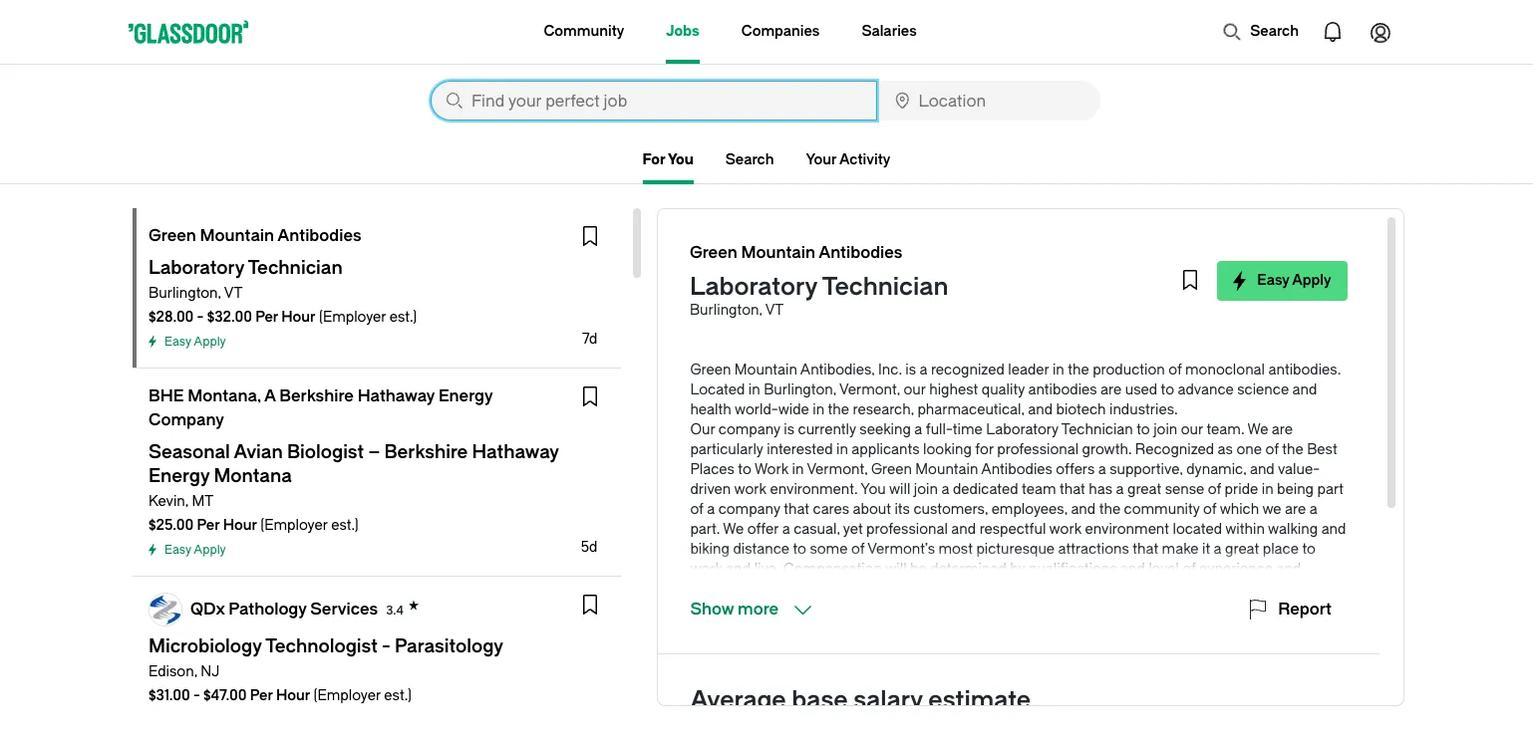 Task type: vqa. For each thing, say whether or not it's contained in the screenshot.
LOOKING
yes



Task type: describe. For each thing, give the bounding box(es) containing it.
$25.00
[[149, 517, 194, 534]]

berkshire
[[279, 387, 354, 406]]

1 vertical spatial work
[[1050, 521, 1082, 538]]

1 vertical spatial our
[[1181, 422, 1204, 439]]

3.4
[[386, 604, 404, 618]]

easy inside button
[[1258, 272, 1290, 289]]

in down interested
[[792, 462, 804, 479]]

and down has on the bottom right
[[1071, 502, 1096, 518]]

as
[[1218, 442, 1233, 459]]

montana,
[[188, 387, 261, 406]]

kevin, mt $25.00 per hour (employer est.)
[[149, 494, 359, 534]]

yet
[[843, 521, 863, 538]]

and left level
[[1121, 561, 1146, 578]]

green down applicants
[[871, 462, 912, 479]]

to down walking
[[1303, 541, 1316, 558]]

per inside kevin, mt $25.00 per hour (employer est.)
[[197, 517, 220, 534]]

looking
[[923, 442, 972, 459]]

companies
[[742, 23, 820, 40]]

search link
[[726, 152, 774, 169]]

in up "currently"
[[813, 402, 825, 419]]

burlington, inside 'burlington, vt $28.00 - $32.00 per hour (employer est.)'
[[149, 285, 221, 302]]

laboratory inside laboratory technician burlington, vt
[[690, 273, 818, 301]]

search inside 'button'
[[1251, 23, 1299, 40]]

dynamic,
[[1187, 462, 1247, 479]]

to right used
[[1161, 382, 1175, 399]]

apply for a
[[194, 543, 226, 557]]

by
[[1010, 561, 1025, 578]]

dedicated
[[953, 482, 1019, 499]]

of right one
[[1266, 442, 1279, 459]]

easy apply button
[[1217, 261, 1348, 301]]

est.) for edison, nj $31.00 - $47.00 per hour (employer est.)
[[384, 688, 412, 705]]

$31.00
[[149, 688, 190, 705]]

none field search keyword
[[431, 81, 877, 121]]

a up more at the bottom
[[749, 581, 757, 598]]

pharmaceutical,
[[918, 402, 1025, 419]]

apply for antibodies
[[194, 335, 226, 349]]

antibodies for laboratory technician
[[819, 243, 903, 262]]

competitive
[[761, 581, 839, 598]]

some
[[810, 541, 848, 558]]

1 company from the top
[[719, 422, 781, 439]]

for you
[[643, 152, 694, 169]]

of down the dynamic,
[[1208, 482, 1222, 499]]

2 company from the top
[[719, 502, 780, 518]]

(employer for nj
[[314, 688, 381, 705]]

in up we
[[1262, 482, 1274, 499]]

of up located
[[1204, 502, 1217, 518]]

part.
[[690, 521, 720, 538]]

laboratory technician burlington, vt
[[690, 273, 949, 319]]

easy for bhe montana, a berkshire hathaway energy company
[[165, 543, 191, 557]]

your activity
[[806, 152, 891, 169]]

easy apply inside button
[[1258, 272, 1332, 289]]

vt inside 'burlington, vt $28.00 - $32.00 per hour (employer est.)'
[[224, 285, 243, 302]]

est.) inside kevin, mt $25.00 per hour (employer est.)
[[331, 517, 359, 534]]

a down the part
[[1310, 502, 1318, 518]]

determined
[[930, 561, 1007, 578]]

the down has on the bottom right
[[1099, 502, 1121, 518]]

$32.00
[[207, 309, 252, 326]]

estimate
[[929, 687, 1031, 715]]

mountain up world-
[[735, 362, 798, 379]]

0 vertical spatial you
[[668, 152, 694, 169]]

for you link
[[643, 152, 694, 184]]

science
[[1238, 382, 1289, 399]]

easy for green mountain antibodies
[[165, 335, 191, 349]]

respectful
[[980, 521, 1046, 538]]

show more button
[[690, 598, 815, 622]]

community
[[1124, 502, 1200, 518]]

a
[[264, 387, 276, 406]]

0 horizontal spatial our
[[904, 382, 926, 399]]

energy
[[439, 387, 493, 406]]

be
[[910, 561, 927, 578]]

highest
[[929, 382, 978, 399]]

$47.00
[[203, 688, 247, 705]]

(employer inside kevin, mt $25.00 per hour (employer est.)
[[261, 517, 328, 534]]

salaries link
[[862, 0, 917, 64]]

casual,
[[794, 521, 840, 538]]

work
[[755, 462, 789, 479]]

experience
[[1200, 561, 1273, 578]]

places
[[690, 462, 735, 479]]

jobs link
[[666, 0, 700, 64]]

we
[[1263, 502, 1282, 518]]

services
[[310, 600, 378, 619]]

2 vertical spatial work
[[690, 561, 723, 578]]

company
[[149, 411, 224, 430]]

1 vertical spatial we
[[723, 521, 744, 538]]

a right has on the bottom right
[[1116, 482, 1124, 499]]

0 vertical spatial are
[[1101, 382, 1122, 399]]

industries.
[[1110, 402, 1178, 419]]

salaries
[[862, 23, 917, 40]]

0 horizontal spatial join
[[914, 482, 938, 499]]

time
[[953, 422, 983, 439]]

part
[[1318, 482, 1344, 499]]

antibodies for burlington, vt
[[277, 226, 362, 245]]

cares
[[813, 502, 850, 518]]

0 vertical spatial will
[[889, 482, 911, 499]]

2 vertical spatial that
[[1133, 541, 1159, 558]]

community
[[544, 23, 625, 40]]

5d
[[581, 539, 598, 556]]

our
[[690, 422, 715, 439]]

it
[[1202, 541, 1211, 558]]

Search keyword field
[[431, 81, 877, 121]]

and down the antibodies
[[1028, 402, 1053, 419]]

compensation
[[784, 561, 882, 578]]

most
[[939, 541, 973, 558]]

offer
[[748, 521, 779, 538]]

biotech
[[1056, 402, 1106, 419]]

green down the for you link
[[690, 243, 738, 262]]

$28.00
[[149, 309, 194, 326]]

full-
[[926, 422, 953, 439]]

hathaway
[[358, 387, 435, 406]]

growth.
[[1082, 442, 1132, 459]]

to down casual,
[[793, 541, 807, 558]]

vermont's
[[868, 541, 935, 558]]

level
[[1149, 561, 1179, 578]]

world-
[[735, 402, 778, 419]]

more
[[738, 600, 779, 619]]

(employer for vt
[[319, 309, 386, 326]]

and down one
[[1250, 462, 1275, 479]]

a right the it
[[1214, 541, 1222, 558]]

technician inside green mountain antibodies, inc. is a recognized leader in the production of monoclonal antibodies. located in burlington, vermont, our highest quality antibodies are used to advance science and health world-wide in the research, pharmaceutical, and biotech industries. our company is currently seeking a full-time laboratory technician to join our team. we are particularly interested in applicants looking for professional growth. recognized as one of the best places to work in vermont, green mountain antibodies offers a supportive, dynamic, and value- driven work environment. you will join a dedicated team that has a great sense of pride in being part of a company that cares about its customers, employees, and the community of which we are a part. we offer a casual, yet professional and respectful work environment located within walking and biking distance to some of vermont's most picturesque attractions that make it a great place to work and live. compensation will be determined by qualifications and level of experience and includes a competitive benefits package.
[[1062, 422, 1133, 439]]

being
[[1277, 482, 1314, 499]]

health
[[690, 402, 732, 419]]

1 vertical spatial is
[[784, 422, 795, 439]]

sense
[[1165, 482, 1205, 499]]

easy apply for bhe montana, a berkshire hathaway energy company
[[165, 543, 226, 557]]

jobs list element
[[133, 208, 622, 747]]

7d
[[582, 331, 598, 348]]

in up world-
[[749, 382, 760, 399]]

package.
[[900, 581, 960, 598]]

research,
[[853, 402, 914, 419]]

a left the full-
[[915, 422, 923, 439]]

mt
[[192, 494, 214, 511]]

quality
[[982, 382, 1025, 399]]

production
[[1093, 362, 1165, 379]]

1 horizontal spatial work
[[734, 482, 767, 499]]

used
[[1125, 382, 1158, 399]]

driven
[[690, 482, 731, 499]]

est.) for burlington, vt $28.00 - $32.00 per hour (employer est.)
[[390, 309, 417, 326]]

and up the most
[[952, 521, 976, 538]]

nj
[[201, 664, 220, 681]]

1 vertical spatial professional
[[867, 521, 948, 538]]

laboratory inside green mountain antibodies, inc. is a recognized leader in the production of monoclonal antibodies. located in burlington, vermont, our highest quality antibodies are used to advance science and health world-wide in the research, pharmaceutical, and biotech industries. our company is currently seeking a full-time laboratory technician to join our team. we are particularly interested in applicants looking for professional growth. recognized as one of the best places to work in vermont, green mountain antibodies offers a supportive, dynamic, and value- driven work environment. you will join a dedicated team that has a great sense of pride in being part of a company that cares about its customers, employees, and the community of which we are a part. we offer a casual, yet professional and respectful work environment located within walking and biking distance to some of vermont's most picturesque attractions that make it a great place to work and live. compensation will be determined by qualifications and level of experience and includes a competitive benefits package.
[[986, 422, 1059, 439]]

base
[[792, 687, 848, 715]]

a right offer
[[782, 521, 790, 538]]

1 vertical spatial vermont,
[[807, 462, 868, 479]]

team.
[[1207, 422, 1245, 439]]

recognized
[[1135, 442, 1215, 459]]

none field the search location
[[879, 81, 1101, 121]]

report
[[1278, 600, 1332, 619]]



Task type: locate. For each thing, give the bounding box(es) containing it.
1 vertical spatial per
[[197, 517, 220, 534]]

2 vertical spatial est.)
[[384, 688, 412, 705]]

to
[[1161, 382, 1175, 399], [1137, 422, 1150, 439], [738, 462, 752, 479], [793, 541, 807, 558], [1303, 541, 1316, 558]]

leader
[[1008, 362, 1049, 379]]

burlington, up wide
[[764, 382, 837, 399]]

- inside 'burlington, vt $28.00 - $32.00 per hour (employer est.)'
[[197, 309, 204, 326]]

Search location field
[[879, 81, 1101, 121]]

that up level
[[1133, 541, 1159, 558]]

per inside edison, nj $31.00 - $47.00 per hour (employer est.)
[[250, 688, 273, 705]]

0 vertical spatial great
[[1128, 482, 1162, 499]]

is down wide
[[784, 422, 795, 439]]

you right for
[[668, 152, 694, 169]]

2 vertical spatial per
[[250, 688, 273, 705]]

apply up the antibodies.
[[1293, 272, 1332, 289]]

picturesque
[[977, 541, 1055, 558]]

hour for vt
[[282, 309, 316, 326]]

walking
[[1268, 521, 1318, 538]]

you
[[668, 152, 694, 169], [861, 482, 886, 499]]

1 vertical spatial search
[[726, 152, 774, 169]]

0 vertical spatial professional
[[997, 442, 1079, 459]]

easy apply up the antibodies.
[[1258, 272, 1332, 289]]

applicants
[[852, 442, 920, 459]]

antibodies inside green mountain antibodies, inc. is a recognized leader in the production of monoclonal antibodies. located in burlington, vermont, our highest quality antibodies are used to advance science and health world-wide in the research, pharmaceutical, and biotech industries. our company is currently seeking a full-time laboratory technician to join our team. we are particularly interested in applicants looking for professional growth. recognized as one of the best places to work in vermont, green mountain antibodies offers a supportive, dynamic, and value- driven work environment. you will join a dedicated team that has a great sense of pride in being part of a company that cares about its customers, employees, and the community of which we are a part. we offer a casual, yet professional and respectful work environment located within walking and biking distance to some of vermont's most picturesque attractions that make it a great place to work and live. compensation will be determined by qualifications and level of experience and includes a competitive benefits package.
[[981, 462, 1053, 479]]

in down "currently"
[[837, 442, 848, 459]]

and down place
[[1277, 561, 1301, 578]]

0 vertical spatial work
[[734, 482, 767, 499]]

1 horizontal spatial none field
[[879, 81, 1101, 121]]

we up one
[[1248, 422, 1269, 439]]

2 horizontal spatial antibodies
[[981, 462, 1053, 479]]

per down mt
[[197, 517, 220, 534]]

antibodies,
[[800, 362, 875, 379]]

est.) down 3.4
[[384, 688, 412, 705]]

great down "within"
[[1225, 541, 1260, 558]]

green up located
[[690, 362, 731, 379]]

1 vertical spatial technician
[[1062, 422, 1133, 439]]

1 horizontal spatial professional
[[997, 442, 1079, 459]]

easy apply down $25.00
[[165, 543, 226, 557]]

1 vertical spatial laboratory
[[986, 422, 1059, 439]]

1 vertical spatial (employer
[[261, 517, 328, 534]]

antibodies
[[277, 226, 362, 245], [819, 243, 903, 262], [981, 462, 1053, 479]]

1 horizontal spatial is
[[906, 362, 916, 379]]

0 horizontal spatial antibodies
[[277, 226, 362, 245]]

includes
[[690, 581, 746, 598]]

mountain up $32.00
[[200, 226, 274, 245]]

burlington, inside laboratory technician burlington, vt
[[690, 302, 763, 319]]

2 vertical spatial are
[[1285, 502, 1306, 518]]

is
[[906, 362, 916, 379], [784, 422, 795, 439]]

team
[[1022, 482, 1056, 499]]

0 horizontal spatial work
[[690, 561, 723, 578]]

technician inside laboratory technician burlington, vt
[[823, 273, 949, 301]]

0 vertical spatial easy
[[1258, 272, 1290, 289]]

1 horizontal spatial burlington,
[[690, 302, 763, 319]]

a right inc.
[[920, 362, 928, 379]]

activity
[[840, 152, 891, 169]]

2 vertical spatial (employer
[[314, 688, 381, 705]]

will up its
[[889, 482, 911, 499]]

will
[[889, 482, 911, 499], [886, 561, 907, 578]]

per right $32.00
[[255, 309, 278, 326]]

1 vertical spatial great
[[1225, 541, 1260, 558]]

qdx
[[190, 600, 225, 619]]

2 vertical spatial easy apply
[[165, 543, 226, 557]]

None field
[[431, 81, 877, 121], [879, 81, 1101, 121]]

supportive,
[[1110, 462, 1183, 479]]

you up about
[[861, 482, 886, 499]]

(employer up 'berkshire'
[[319, 309, 386, 326]]

of down yet
[[851, 541, 865, 558]]

the up value-
[[1282, 442, 1304, 459]]

(employer inside edison, nj $31.00 - $47.00 per hour (employer est.)
[[314, 688, 381, 705]]

professional up the team
[[997, 442, 1079, 459]]

to down industries.
[[1137, 422, 1150, 439]]

green mountain antibodies inside jobs list element
[[149, 226, 362, 245]]

1 horizontal spatial laboratory
[[986, 422, 1059, 439]]

1 vertical spatial are
[[1272, 422, 1293, 439]]

- right $31.00
[[193, 688, 200, 705]]

benefits
[[843, 581, 896, 598]]

best
[[1307, 442, 1338, 459]]

antibodies up laboratory technician burlington, vt
[[819, 243, 903, 262]]

green mountain antibodies for laboratory technician
[[690, 243, 903, 262]]

your
[[806, 152, 837, 169]]

show more
[[690, 600, 779, 619]]

search
[[1251, 23, 1299, 40], [726, 152, 774, 169]]

0 horizontal spatial is
[[784, 422, 795, 439]]

est.) up services at the bottom left of page
[[331, 517, 359, 534]]

1 vertical spatial easy
[[165, 335, 191, 349]]

apply down mt
[[194, 543, 226, 557]]

0 horizontal spatial great
[[1128, 482, 1162, 499]]

bhe montana, a berkshire hathaway energy company
[[149, 387, 493, 430]]

work down work
[[734, 482, 767, 499]]

per inside 'burlington, vt $28.00 - $32.00 per hour (employer est.)'
[[255, 309, 278, 326]]

environment
[[1085, 521, 1170, 538]]

of up advance
[[1169, 362, 1182, 379]]

0 vertical spatial is
[[906, 362, 916, 379]]

2 vertical spatial hour
[[276, 688, 310, 705]]

offers
[[1056, 462, 1095, 479]]

vermont, up environment.
[[807, 462, 868, 479]]

1 horizontal spatial antibodies
[[819, 243, 903, 262]]

average
[[690, 687, 786, 715]]

1 horizontal spatial we
[[1248, 422, 1269, 439]]

inc.
[[879, 362, 902, 379]]

hour inside kevin, mt $25.00 per hour (employer est.)
[[223, 517, 257, 534]]

0 vertical spatial vermont,
[[839, 382, 900, 399]]

2 horizontal spatial burlington,
[[764, 382, 837, 399]]

1 horizontal spatial green mountain antibodies
[[690, 243, 903, 262]]

1 vertical spatial apply
[[194, 335, 226, 349]]

that down environment.
[[784, 502, 810, 518]]

1 horizontal spatial our
[[1181, 422, 1204, 439]]

hour inside 'burlington, vt $28.00 - $32.00 per hour (employer est.)'
[[282, 309, 316, 326]]

green mountain antibodies, inc. is a recognized leader in the production of monoclonal antibodies. located in burlington, vermont, our highest quality antibodies are used to advance science and health world-wide in the research, pharmaceutical, and biotech industries. our company is currently seeking a full-time laboratory technician to join our team. we are particularly interested in applicants looking for professional growth. recognized as one of the best places to work in vermont, green mountain antibodies offers a supportive, dynamic, and value- driven work environment. you will join a dedicated team that has a great sense of pride in being part of a company that cares about its customers, employees, and the community of which we are a part. we offer a casual, yet professional and respectful work environment located within walking and biking distance to some of vermont's most picturesque attractions that make it a great place to work and live. compensation will be determined by qualifications and level of experience and includes a competitive benefits package.
[[690, 362, 1347, 598]]

- left $32.00
[[197, 309, 204, 326]]

one
[[1237, 442, 1262, 459]]

and down the part
[[1322, 521, 1347, 538]]

1 horizontal spatial you
[[861, 482, 886, 499]]

and down the antibodies.
[[1293, 382, 1318, 399]]

0 horizontal spatial you
[[668, 152, 694, 169]]

0 vertical spatial (employer
[[319, 309, 386, 326]]

the up the antibodies
[[1068, 362, 1090, 379]]

for
[[975, 442, 994, 459]]

(employer up the qdx pathology services
[[261, 517, 328, 534]]

live.
[[754, 561, 780, 578]]

report button
[[1247, 598, 1332, 622]]

easy up the antibodies.
[[1258, 272, 1290, 289]]

easy apply for green mountain antibodies
[[165, 335, 226, 349]]

burlington, inside green mountain antibodies, inc. is a recognized leader in the production of monoclonal antibodies. located in burlington, vermont, our highest quality antibodies are used to advance science and health world-wide in the research, pharmaceutical, and biotech industries. our company is currently seeking a full-time laboratory technician to join our team. we are particularly interested in applicants looking for professional growth. recognized as one of the best places to work in vermont, green mountain antibodies offers a supportive, dynamic, and value- driven work environment. you will join a dedicated team that has a great sense of pride in being part of a company that cares about its customers, employees, and the community of which we are a part. we offer a casual, yet professional and respectful work environment located within walking and biking distance to some of vermont's most picturesque attractions that make it a great place to work and live. compensation will be determined by qualifications and level of experience and includes a competitive benefits package.
[[764, 382, 837, 399]]

vermont, up research,
[[839, 382, 900, 399]]

1 vertical spatial easy apply
[[165, 335, 226, 349]]

pathology
[[229, 600, 307, 619]]

your activity link
[[806, 152, 891, 169]]

average base salary estimate
[[690, 687, 1031, 715]]

1 vertical spatial that
[[784, 502, 810, 518]]

per for vt
[[255, 309, 278, 326]]

2 none field from the left
[[879, 81, 1101, 121]]

qualifications
[[1029, 561, 1117, 578]]

0 vertical spatial that
[[1060, 482, 1086, 499]]

0 horizontal spatial green mountain antibodies
[[149, 226, 362, 245]]

in up the antibodies
[[1053, 362, 1065, 379]]

1 horizontal spatial vt
[[766, 302, 784, 319]]

attractions
[[1058, 541, 1129, 558]]

0 horizontal spatial we
[[723, 521, 744, 538]]

burlington, up located
[[690, 302, 763, 319]]

join up recognized
[[1154, 422, 1178, 439]]

easy apply
[[1258, 272, 1332, 289], [165, 335, 226, 349], [165, 543, 226, 557]]

within
[[1226, 521, 1265, 538]]

jobs
[[666, 23, 700, 40]]

- inside edison, nj $31.00 - $47.00 per hour (employer est.)
[[193, 688, 200, 705]]

hour right $32.00
[[282, 309, 316, 326]]

apply down $32.00
[[194, 335, 226, 349]]

1 vertical spatial est.)
[[331, 517, 359, 534]]

are up value-
[[1272, 422, 1293, 439]]

1 vertical spatial will
[[886, 561, 907, 578]]

work
[[734, 482, 767, 499], [1050, 521, 1082, 538], [690, 561, 723, 578]]

0 vertical spatial hour
[[282, 309, 316, 326]]

- for $32.00
[[197, 309, 204, 326]]

professional down its
[[867, 521, 948, 538]]

1 horizontal spatial join
[[1154, 422, 1178, 439]]

vt inside laboratory technician burlington, vt
[[766, 302, 784, 319]]

our
[[904, 382, 926, 399], [1181, 422, 1204, 439]]

(employer inside 'burlington, vt $28.00 - $32.00 per hour (employer est.)'
[[319, 309, 386, 326]]

hour inside edison, nj $31.00 - $47.00 per hour (employer est.)
[[276, 688, 310, 705]]

est.) up hathaway
[[390, 309, 417, 326]]

mountain up laboratory technician burlington, vt
[[742, 243, 816, 262]]

to down particularly
[[738, 462, 752, 479]]

est.) inside edison, nj $31.00 - $47.00 per hour (employer est.)
[[384, 688, 412, 705]]

burlington, up '$28.00'
[[149, 285, 221, 302]]

recognized
[[931, 362, 1005, 379]]

0 horizontal spatial that
[[784, 502, 810, 518]]

environment.
[[770, 482, 858, 499]]

easy down $25.00
[[165, 543, 191, 557]]

company up offer
[[719, 502, 780, 518]]

0 vertical spatial est.)
[[390, 309, 417, 326]]

are
[[1101, 382, 1122, 399], [1272, 422, 1293, 439], [1285, 502, 1306, 518]]

0 vertical spatial per
[[255, 309, 278, 326]]

0 vertical spatial -
[[197, 309, 204, 326]]

we
[[1248, 422, 1269, 439], [723, 521, 744, 538]]

a up has on the bottom right
[[1098, 462, 1106, 479]]

that
[[1060, 482, 1086, 499], [784, 502, 810, 518], [1133, 541, 1159, 558]]

0 vertical spatial laboratory
[[690, 273, 818, 301]]

2 vertical spatial apply
[[194, 543, 226, 557]]

great down supportive,
[[1128, 482, 1162, 499]]

show
[[690, 600, 734, 619]]

a down driven at left bottom
[[707, 502, 715, 518]]

easy
[[1258, 272, 1290, 289], [165, 335, 191, 349], [165, 543, 191, 557]]

est.) inside 'burlington, vt $28.00 - $32.00 per hour (employer est.)'
[[390, 309, 417, 326]]

professional
[[997, 442, 1079, 459], [867, 521, 948, 538]]

kevin,
[[149, 494, 188, 511]]

0 vertical spatial search
[[1251, 23, 1299, 40]]

you inside green mountain antibodies, inc. is a recognized leader in the production of monoclonal antibodies. located in burlington, vermont, our highest quality antibodies are used to advance science and health world-wide in the research, pharmaceutical, and biotech industries. our company is currently seeking a full-time laboratory technician to join our team. we are particularly interested in applicants looking for professional growth. recognized as one of the best places to work in vermont, green mountain antibodies offers a supportive, dynamic, and value- driven work environment. you will join a dedicated team that has a great sense of pride in being part of a company that cares about its customers, employees, and the community of which we are a part. we offer a casual, yet professional and respectful work environment located within walking and biking distance to some of vermont's most picturesque attractions that make it a great place to work and live. compensation will be determined by qualifications and level of experience and includes a competitive benefits package.
[[861, 482, 886, 499]]

1 vertical spatial -
[[193, 688, 200, 705]]

qdx pathology services logo image
[[150, 594, 181, 626]]

technician up inc.
[[823, 273, 949, 301]]

antibodies
[[1028, 382, 1097, 399]]

that down the offers
[[1060, 482, 1086, 499]]

monoclonal
[[1186, 362, 1265, 379]]

green inside jobs list element
[[149, 226, 196, 245]]

pride
[[1225, 482, 1259, 499]]

est.)
[[390, 309, 417, 326], [331, 517, 359, 534], [384, 688, 412, 705]]

our up research,
[[904, 382, 926, 399]]

antibodies inside jobs list element
[[277, 226, 362, 245]]

company
[[719, 422, 781, 439], [719, 502, 780, 518]]

burlington, vt $28.00 - $32.00 per hour (employer est.)
[[149, 285, 417, 326]]

0 horizontal spatial search
[[726, 152, 774, 169]]

0 vertical spatial join
[[1154, 422, 1178, 439]]

distance
[[733, 541, 790, 558]]

join up 'customers,'
[[914, 482, 938, 499]]

green mountain antibodies up 'burlington, vt $28.00 - $32.00 per hour (employer est.)'
[[149, 226, 362, 245]]

green up '$28.00'
[[149, 226, 196, 245]]

1 horizontal spatial search
[[1251, 23, 1299, 40]]

1 vertical spatial hour
[[223, 517, 257, 534]]

its
[[895, 502, 910, 518]]

0 horizontal spatial laboratory
[[690, 273, 818, 301]]

0 vertical spatial easy apply
[[1258, 272, 1332, 289]]

companies link
[[742, 0, 820, 64]]

laboratory
[[690, 273, 818, 301], [986, 422, 1059, 439]]

0 vertical spatial our
[[904, 382, 926, 399]]

located
[[1173, 521, 1222, 538]]

1 horizontal spatial that
[[1060, 482, 1086, 499]]

0 horizontal spatial professional
[[867, 521, 948, 538]]

apply inside button
[[1293, 272, 1332, 289]]

0 horizontal spatial none field
[[431, 81, 877, 121]]

0 horizontal spatial technician
[[823, 273, 949, 301]]

1 vertical spatial you
[[861, 482, 886, 499]]

easy apply down '$28.00'
[[165, 335, 226, 349]]

value-
[[1278, 462, 1320, 479]]

green mountain antibodies for burlington, vt
[[149, 226, 362, 245]]

easy down '$28.00'
[[165, 335, 191, 349]]

1 vertical spatial join
[[914, 482, 938, 499]]

a up 'customers,'
[[942, 482, 950, 499]]

hour right $25.00
[[223, 517, 257, 534]]

our up recognized
[[1181, 422, 1204, 439]]

0 vertical spatial we
[[1248, 422, 1269, 439]]

per right $47.00
[[250, 688, 273, 705]]

per for nj
[[250, 688, 273, 705]]

the up "currently"
[[828, 402, 850, 419]]

-
[[197, 309, 204, 326], [193, 688, 200, 705]]

seeking
[[860, 422, 911, 439]]

0 horizontal spatial burlington,
[[149, 285, 221, 302]]

particularly
[[690, 442, 763, 459]]

2 horizontal spatial work
[[1050, 521, 1082, 538]]

0 vertical spatial company
[[719, 422, 781, 439]]

2 vertical spatial easy
[[165, 543, 191, 557]]

employees,
[[992, 502, 1068, 518]]

mountain down looking
[[916, 462, 979, 479]]

interested
[[767, 442, 833, 459]]

1 horizontal spatial technician
[[1062, 422, 1133, 439]]

1 vertical spatial company
[[719, 502, 780, 518]]

hour for nj
[[276, 688, 310, 705]]

company down world-
[[719, 422, 781, 439]]

antibodies up 'burlington, vt $28.00 - $32.00 per hour (employer est.)'
[[277, 226, 362, 245]]

0 horizontal spatial vt
[[224, 285, 243, 302]]

0 vertical spatial technician
[[823, 273, 949, 301]]

of down make
[[1183, 561, 1196, 578]]

technician up growth.
[[1062, 422, 1133, 439]]

mountain inside jobs list element
[[200, 226, 274, 245]]

- for $47.00
[[193, 688, 200, 705]]

biking
[[690, 541, 730, 558]]

and up the includes on the bottom
[[726, 561, 751, 578]]

are down being on the bottom right of the page
[[1285, 502, 1306, 518]]

of up part.
[[690, 502, 704, 518]]

2 horizontal spatial that
[[1133, 541, 1159, 558]]

1 none field from the left
[[431, 81, 877, 121]]

green mountain antibodies up laboratory technician burlington, vt
[[690, 243, 903, 262]]

mountain
[[200, 226, 274, 245], [742, 243, 816, 262], [735, 362, 798, 379], [916, 462, 979, 479]]

0 vertical spatial apply
[[1293, 272, 1332, 289]]

1 horizontal spatial great
[[1225, 541, 1260, 558]]

antibodies up the team
[[981, 462, 1053, 479]]



